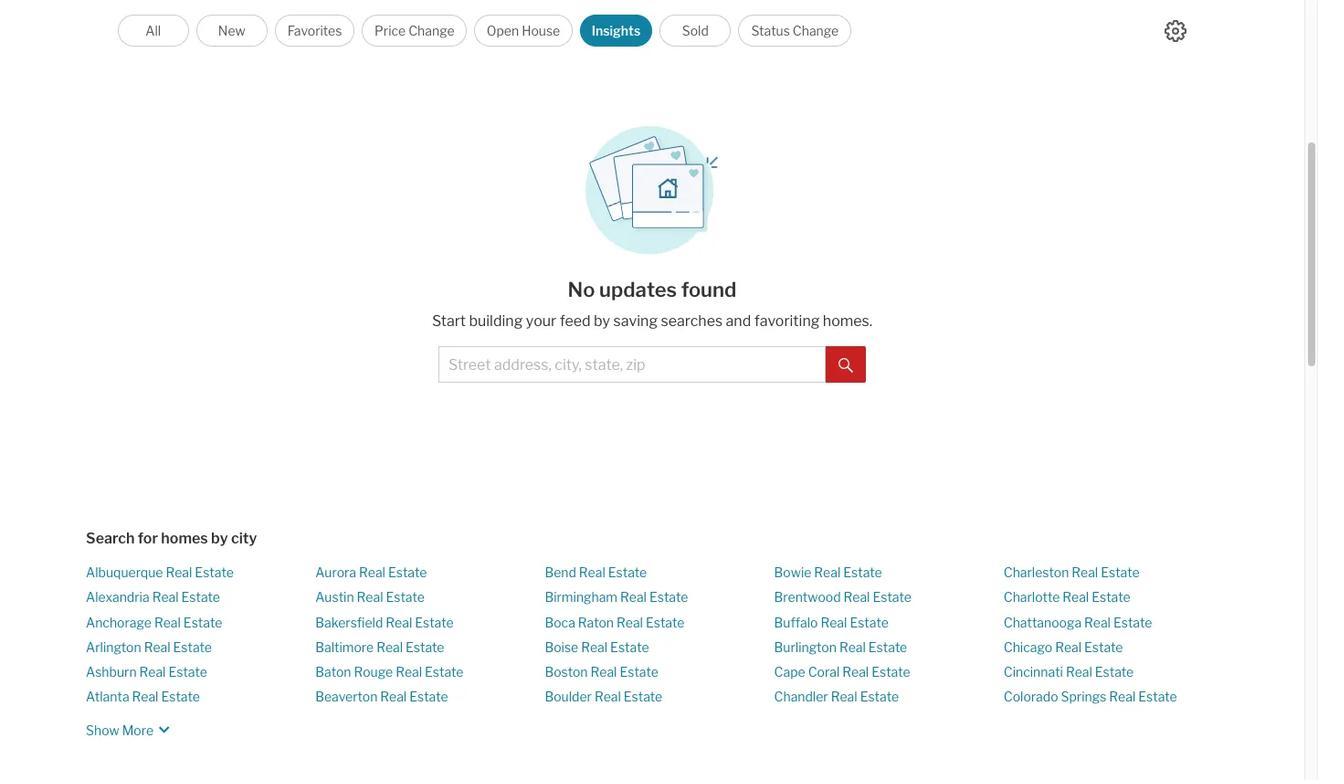 Task type: locate. For each thing, give the bounding box(es) containing it.
change for price change
[[409, 23, 455, 38]]

beaverton
[[315, 689, 378, 705]]

real for ashburn real estate
[[139, 664, 166, 680]]

estate down alexandria real estate link at the left bottom of page
[[184, 614, 222, 630]]

real for anchorage real estate
[[154, 614, 181, 630]]

estate for birmingham real estate
[[650, 590, 688, 605]]

arlington
[[86, 639, 141, 655]]

boise real estate
[[545, 639, 649, 655]]

estate down ashburn real estate
[[161, 689, 200, 705]]

estate up baltimore real estate
[[415, 614, 454, 630]]

real down "burlington real estate"
[[843, 664, 869, 680]]

estate up beaverton real estate link
[[425, 664, 464, 680]]

submit search image
[[839, 358, 854, 373]]

albuquerque real estate
[[86, 565, 234, 580]]

real for bakersfield real estate
[[386, 614, 412, 630]]

real for chattanooga real estate
[[1085, 614, 1111, 630]]

estate down "burlington real estate"
[[872, 664, 911, 680]]

real up baltimore real estate link
[[386, 614, 412, 630]]

real up birmingham
[[579, 565, 606, 580]]

real for aurora real estate
[[359, 565, 386, 580]]

estate for arlington real estate
[[173, 639, 212, 655]]

real for austin real estate
[[357, 590, 383, 605]]

estate down chattanooga real estate
[[1085, 639, 1123, 655]]

house
[[522, 23, 560, 38]]

insights
[[592, 23, 641, 38]]

favoriting
[[754, 312, 820, 330]]

real down the raton
[[581, 639, 608, 655]]

real down the aurora real estate
[[357, 590, 383, 605]]

estate down boston real estate link
[[624, 689, 663, 705]]

estate up cape coral real estate
[[869, 639, 908, 655]]

real for boise real estate
[[581, 639, 608, 655]]

albuquerque
[[86, 565, 163, 580]]

estate down arlington real estate link
[[169, 664, 207, 680]]

estate down anchorage real estate
[[173, 639, 212, 655]]

1 change from the left
[[409, 23, 455, 38]]

estate for austin real estate
[[386, 590, 425, 605]]

Insights radio
[[580, 15, 653, 47]]

real up austin real estate 'link'
[[359, 565, 386, 580]]

price
[[375, 23, 406, 38]]

charlotte real estate
[[1004, 590, 1131, 605]]

change inside radio
[[793, 23, 839, 38]]

boulder real estate link
[[545, 689, 663, 705]]

rouge
[[354, 664, 393, 680]]

Street address, city, state, zip search field
[[438, 346, 826, 383]]

0 horizontal spatial by
[[211, 530, 228, 547]]

estate up the boulder real estate link
[[620, 664, 659, 680]]

your
[[526, 312, 557, 330]]

change inside option
[[409, 23, 455, 38]]

chicago real estate
[[1004, 639, 1123, 655]]

real up the buffalo real estate link
[[844, 590, 870, 605]]

austin real estate link
[[315, 590, 425, 605]]

estate up 'brentwood real estate' link
[[844, 565, 882, 580]]

real up cincinnati real estate link
[[1055, 639, 1082, 655]]

real down 'homes'
[[166, 565, 192, 580]]

real up the boulder real estate link
[[591, 664, 617, 680]]

option group
[[118, 15, 852, 47]]

real up 'brentwood real estate' link
[[814, 565, 841, 580]]

estate up chattanooga real estate
[[1092, 590, 1131, 605]]

real for charleston real estate
[[1072, 565, 1099, 580]]

estate for chicago real estate
[[1085, 639, 1123, 655]]

change right price
[[409, 23, 455, 38]]

real for baltimore real estate
[[377, 639, 403, 655]]

estate up 'birmingham real estate'
[[608, 565, 647, 580]]

real down charlotte real estate
[[1085, 614, 1111, 630]]

boise real estate link
[[545, 639, 649, 655]]

real down boston real estate link
[[595, 689, 621, 705]]

boca
[[545, 614, 575, 630]]

status change
[[752, 23, 839, 38]]

estate down 'birmingham real estate'
[[646, 614, 685, 630]]

real for buffalo real estate
[[821, 614, 847, 630]]

change right status
[[793, 23, 839, 38]]

favorites
[[287, 23, 342, 38]]

baltimore real estate link
[[315, 639, 445, 655]]

0 vertical spatial by
[[594, 312, 610, 330]]

and
[[726, 312, 751, 330]]

birmingham real estate
[[545, 590, 688, 605]]

search
[[86, 530, 135, 547]]

change
[[409, 23, 455, 38], [793, 23, 839, 38]]

chandler real estate link
[[774, 689, 899, 705]]

chattanooga real estate
[[1004, 614, 1153, 630]]

aurora real estate link
[[315, 565, 427, 580]]

estate for anchorage real estate
[[184, 614, 222, 630]]

real down arlington real estate link
[[139, 664, 166, 680]]

anchorage real estate
[[86, 614, 222, 630]]

estate for cincinnati real estate
[[1095, 664, 1134, 680]]

estate down baton rouge real estate
[[410, 689, 448, 705]]

Price Change radio
[[362, 15, 467, 47]]

estate for bakersfield real estate
[[415, 614, 454, 630]]

real for bend real estate
[[579, 565, 606, 580]]

burlington
[[774, 639, 837, 655]]

real up "burlington real estate"
[[821, 614, 847, 630]]

real for cincinnati real estate
[[1066, 664, 1093, 680]]

real for bowie real estate
[[814, 565, 841, 580]]

estate up baton rouge real estate
[[406, 639, 445, 655]]

estate right the springs
[[1139, 689, 1178, 705]]

1 horizontal spatial change
[[793, 23, 839, 38]]

real down baton rouge real estate "link"
[[380, 689, 407, 705]]

estate for chattanooga real estate
[[1114, 614, 1153, 630]]

baton rouge real estate link
[[315, 664, 464, 680]]

search for homes by city
[[86, 530, 257, 547]]

real down anchorage real estate
[[144, 639, 170, 655]]

real up boca raton real estate
[[620, 590, 647, 605]]

for
[[138, 530, 158, 547]]

estate up charlotte real estate
[[1101, 565, 1140, 580]]

alexandria real estate link
[[86, 590, 220, 605]]

ashburn
[[86, 664, 137, 680]]

atlanta real estate
[[86, 689, 200, 705]]

estate down boca raton real estate
[[610, 639, 649, 655]]

estate down charlotte real estate
[[1114, 614, 1153, 630]]

Sold radio
[[660, 15, 731, 47]]

bakersfield
[[315, 614, 383, 630]]

estate down albuquerque real estate link
[[181, 590, 220, 605]]

estate up boca raton real estate
[[650, 590, 688, 605]]

no
[[568, 278, 595, 302]]

birmingham real estate link
[[545, 590, 688, 605]]

Status Change radio
[[739, 15, 852, 47]]

aurora real estate
[[315, 565, 427, 580]]

start
[[432, 312, 466, 330]]

updates
[[599, 278, 677, 302]]

springs
[[1061, 689, 1107, 705]]

estate up austin real estate 'link'
[[388, 565, 427, 580]]

raton
[[578, 614, 614, 630]]

real down ashburn real estate
[[132, 689, 159, 705]]

Favorites radio
[[275, 15, 355, 47]]

estate up bakersfield real estate
[[386, 590, 425, 605]]

change for status change
[[793, 23, 839, 38]]

albuquerque real estate link
[[86, 565, 234, 580]]

estate down cape coral real estate
[[860, 689, 899, 705]]

cape coral real estate
[[774, 664, 911, 680]]

boca raton real estate link
[[545, 614, 685, 630]]

by
[[594, 312, 610, 330], [211, 530, 228, 547]]

real up charlotte real estate
[[1072, 565, 1099, 580]]

estate for boston real estate
[[620, 664, 659, 680]]

real up chattanooga real estate
[[1063, 590, 1089, 605]]

estate up the buffalo real estate link
[[873, 590, 912, 605]]

option group containing all
[[118, 15, 852, 47]]

by left city
[[211, 530, 228, 547]]

real right rouge
[[396, 664, 422, 680]]

baltimore real estate
[[315, 639, 445, 655]]

real up the springs
[[1066, 664, 1093, 680]]

sold
[[682, 23, 709, 38]]

real down albuquerque real estate link
[[152, 590, 179, 605]]

cape coral real estate link
[[774, 664, 911, 680]]

estate up colorado springs real estate 'link' on the bottom right of page
[[1095, 664, 1134, 680]]

2 change from the left
[[793, 23, 839, 38]]

real up cape coral real estate
[[840, 639, 866, 655]]

real for arlington real estate
[[144, 639, 170, 655]]

estate down 'brentwood real estate' link
[[850, 614, 889, 630]]

alexandria real estate
[[86, 590, 220, 605]]

0 horizontal spatial change
[[409, 23, 455, 38]]

estate down 'homes'
[[195, 565, 234, 580]]

chandler real estate
[[774, 689, 899, 705]]

charleston real estate link
[[1004, 565, 1140, 580]]

by right feed
[[594, 312, 610, 330]]

real up baton rouge real estate "link"
[[377, 639, 403, 655]]

burlington real estate
[[774, 639, 908, 655]]

burlington real estate link
[[774, 639, 908, 655]]

real down cape coral real estate
[[831, 689, 858, 705]]

all
[[146, 23, 161, 38]]

real down alexandria real estate link at the left bottom of page
[[154, 614, 181, 630]]

colorado
[[1004, 689, 1059, 705]]

Open House radio
[[475, 15, 573, 47]]



Task type: vqa. For each thing, say whether or not it's contained in the screenshot.
•
no



Task type: describe. For each thing, give the bounding box(es) containing it.
colorado springs real estate
[[1004, 689, 1178, 705]]

New radio
[[196, 15, 267, 47]]

found
[[681, 278, 737, 302]]

status
[[752, 23, 790, 38]]

atlanta real estate link
[[86, 689, 200, 705]]

charleston real estate
[[1004, 565, 1140, 580]]

real right the springs
[[1110, 689, 1136, 705]]

boca raton real estate
[[545, 614, 685, 630]]

real for atlanta real estate
[[132, 689, 159, 705]]

show
[[86, 722, 119, 738]]

austin
[[315, 590, 354, 605]]

real for alexandria real estate
[[152, 590, 179, 605]]

chicago
[[1004, 639, 1053, 655]]

cincinnati real estate
[[1004, 664, 1134, 680]]

boston real estate
[[545, 664, 659, 680]]

bend real estate link
[[545, 565, 647, 580]]

open house
[[487, 23, 560, 38]]

1 vertical spatial by
[[211, 530, 228, 547]]

baltimore
[[315, 639, 374, 655]]

estate for beaverton real estate
[[410, 689, 448, 705]]

baton
[[315, 664, 351, 680]]

ashburn real estate
[[86, 664, 207, 680]]

estate for aurora real estate
[[388, 565, 427, 580]]

charleston
[[1004, 565, 1069, 580]]

charlotte
[[1004, 590, 1060, 605]]

arlington real estate
[[86, 639, 212, 655]]

estate for baltimore real estate
[[406, 639, 445, 655]]

charlotte real estate link
[[1004, 590, 1131, 605]]

boston real estate link
[[545, 664, 659, 680]]

arlington real estate link
[[86, 639, 212, 655]]

homes.
[[823, 312, 873, 330]]

no updates found
[[568, 278, 737, 302]]

austin real estate
[[315, 590, 425, 605]]

estate for atlanta real estate
[[161, 689, 200, 705]]

bowie real estate
[[774, 565, 882, 580]]

birmingham
[[545, 590, 618, 605]]

estate for buffalo real estate
[[850, 614, 889, 630]]

more
[[122, 722, 154, 738]]

estate for bend real estate
[[608, 565, 647, 580]]

brentwood real estate
[[774, 590, 912, 605]]

show more
[[86, 722, 154, 738]]

real for brentwood real estate
[[844, 590, 870, 605]]

bend
[[545, 565, 576, 580]]

buffalo
[[774, 614, 818, 630]]

buffalo real estate link
[[774, 614, 889, 630]]

anchorage real estate link
[[86, 614, 222, 630]]

new
[[218, 23, 245, 38]]

estate for albuquerque real estate
[[195, 565, 234, 580]]

estate for charlotte real estate
[[1092, 590, 1131, 605]]

chandler
[[774, 689, 829, 705]]

bend real estate
[[545, 565, 647, 580]]

start building your feed by saving searches and favoriting homes.
[[432, 312, 873, 330]]

estate for boise real estate
[[610, 639, 649, 655]]

real for birmingham real estate
[[620, 590, 647, 605]]

buffalo real estate
[[774, 614, 889, 630]]

1 horizontal spatial by
[[594, 312, 610, 330]]

anchorage
[[86, 614, 152, 630]]

ashburn real estate link
[[86, 664, 207, 680]]

homes
[[161, 530, 208, 547]]

estate for chandler real estate
[[860, 689, 899, 705]]

estate for alexandria real estate
[[181, 590, 220, 605]]

estate for charleston real estate
[[1101, 565, 1140, 580]]

baton rouge real estate
[[315, 664, 464, 680]]

real for chandler real estate
[[831, 689, 858, 705]]

chicago real estate link
[[1004, 639, 1123, 655]]

estate for bowie real estate
[[844, 565, 882, 580]]

real for beaverton real estate
[[380, 689, 407, 705]]

city
[[231, 530, 257, 547]]

brentwood real estate link
[[774, 590, 912, 605]]

cape
[[774, 664, 806, 680]]

real for charlotte real estate
[[1063, 590, 1089, 605]]

feed
[[560, 312, 591, 330]]

real for albuquerque real estate
[[166, 565, 192, 580]]

chattanooga
[[1004, 614, 1082, 630]]

bowie
[[774, 565, 812, 580]]

beaverton real estate
[[315, 689, 448, 705]]

brentwood
[[774, 590, 841, 605]]

estate for brentwood real estate
[[873, 590, 912, 605]]

real for chicago real estate
[[1055, 639, 1082, 655]]

chattanooga real estate link
[[1004, 614, 1153, 630]]

colorado springs real estate link
[[1004, 689, 1178, 705]]

saving
[[614, 312, 658, 330]]

boulder real estate
[[545, 689, 663, 705]]

atlanta
[[86, 689, 129, 705]]

show more link
[[86, 713, 176, 741]]

estate for burlington real estate
[[869, 639, 908, 655]]

bakersfield real estate link
[[315, 614, 454, 630]]

beaverton real estate link
[[315, 689, 448, 705]]

real for boston real estate
[[591, 664, 617, 680]]

real down 'birmingham real estate'
[[617, 614, 643, 630]]

bowie real estate link
[[774, 565, 882, 580]]

real for boulder real estate
[[595, 689, 621, 705]]

aurora
[[315, 565, 356, 580]]

cincinnati
[[1004, 664, 1064, 680]]

boston
[[545, 664, 588, 680]]

estate for ashburn real estate
[[169, 664, 207, 680]]

real for burlington real estate
[[840, 639, 866, 655]]

alexandria
[[86, 590, 150, 605]]

All radio
[[118, 15, 189, 47]]

coral
[[808, 664, 840, 680]]

estate for boulder real estate
[[624, 689, 663, 705]]



